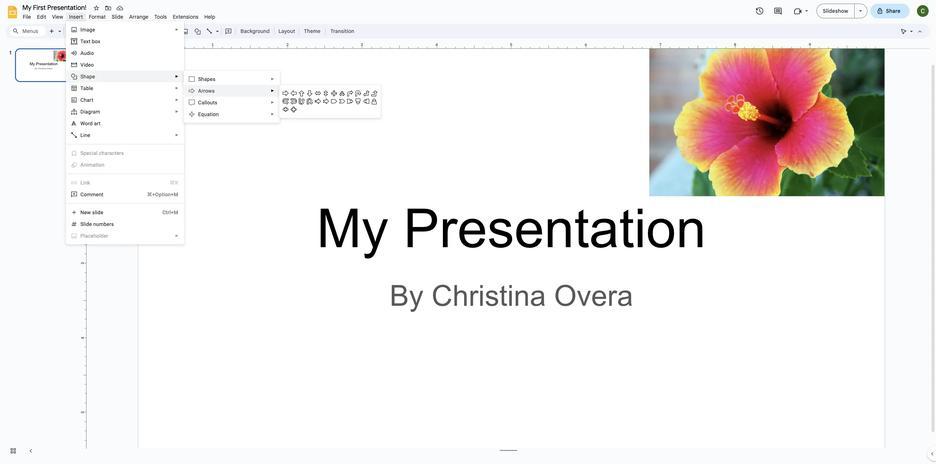 Task type: locate. For each thing, give the bounding box(es) containing it.
menu item up nimation
[[71, 150, 178, 157]]

arrows a element
[[198, 88, 217, 94]]

e quation
[[198, 111, 219, 117]]

► for rrows
[[271, 89, 274, 93]]

bent-up arrow image
[[371, 89, 379, 98]]

art right 'ord'
[[94, 121, 101, 127]]

1 vertical spatial a
[[198, 88, 202, 94]]

up-down arrow image
[[322, 89, 330, 98]]

1 row from the top
[[282, 89, 379, 98]]

view menu item
[[49, 12, 66, 21]]

► for laceholder
[[175, 234, 179, 238]]

c for h
[[80, 97, 84, 103]]

down arrow callout image
[[354, 98, 362, 106]]

0 horizontal spatial s
[[80, 74, 84, 80]]

dio
[[87, 50, 94, 56]]

lin
[[80, 180, 88, 186]]

main toolbar
[[45, 26, 358, 37]]

up arrow image
[[298, 89, 306, 98]]

image i element
[[80, 27, 97, 33]]

slideshow button
[[817, 4, 855, 18]]

ta
[[80, 85, 86, 91]]

1 horizontal spatial c
[[198, 100, 202, 106]]

menu bar
[[20, 10, 218, 22]]

s up a rrows
[[198, 76, 201, 82]]

help menu item
[[201, 12, 218, 21]]

s
[[80, 74, 84, 80], [198, 76, 201, 82]]

co
[[80, 192, 87, 198]]

menu item up ment
[[71, 179, 178, 187]]

box
[[92, 39, 100, 44]]

► for mage
[[175, 28, 179, 32]]

table b element
[[80, 85, 95, 91]]

slid
[[80, 222, 89, 227]]

quation
[[201, 111, 219, 117]]

down arrow image
[[306, 89, 314, 98]]

a down s hapes
[[198, 88, 202, 94]]

mage
[[82, 27, 95, 33]]

1 horizontal spatial art
[[94, 121, 101, 127]]

slide menu item
[[109, 12, 126, 21]]

c
[[80, 97, 84, 103], [198, 100, 202, 106]]

application
[[0, 0, 936, 465]]

ord
[[85, 121, 93, 127]]

new slide n element
[[80, 210, 106, 216]]

slid e numbers
[[80, 222, 114, 227]]

slide
[[92, 210, 103, 216]]

animation a element
[[80, 162, 107, 168]]

left arrow image
[[290, 89, 298, 98]]

v
[[80, 62, 84, 68]]

layout button
[[276, 26, 297, 37]]

i mage
[[80, 27, 95, 33]]

tools
[[154, 14, 167, 20]]

a for u
[[80, 50, 84, 56]]

ext
[[83, 39, 90, 44]]

up arrow callout image
[[371, 98, 379, 106]]

0 horizontal spatial art
[[87, 97, 93, 103]]

transition
[[331, 28, 354, 34]]

row
[[282, 89, 379, 98], [282, 98, 379, 106], [282, 106, 379, 114]]

co m ment
[[80, 192, 103, 198]]

3 cell from the left
[[371, 106, 379, 114]]

ew
[[84, 210, 91, 216]]

laceholder
[[84, 233, 108, 239]]

cell down bent-up arrow icon
[[371, 106, 379, 114]]

new slide with layout image
[[56, 26, 61, 29]]

text box t element
[[80, 39, 103, 44]]

2 vertical spatial a
[[80, 162, 84, 168]]

curved down arrow image
[[306, 98, 314, 106]]

c up "e"
[[198, 100, 202, 106]]

spe
[[80, 150, 89, 156]]

a for rrows
[[198, 88, 202, 94]]

file
[[23, 14, 31, 20]]

cell down up arrow image
[[298, 106, 306, 114]]

cell
[[298, 106, 306, 114], [306, 106, 314, 114], [371, 106, 379, 114]]

view
[[52, 14, 63, 20]]

► for hapes
[[271, 77, 274, 81]]

w ord art
[[80, 121, 101, 127]]

⌘k element
[[161, 179, 178, 187]]

p laceholder
[[80, 233, 108, 239]]

menu item containing a
[[71, 161, 178, 169]]

s for hape
[[80, 74, 84, 80]]

menu item down numbers
[[67, 230, 184, 242]]

2 cell from the left
[[306, 106, 314, 114]]

menu bar containing file
[[20, 10, 218, 22]]

►
[[175, 28, 179, 32], [175, 74, 179, 78], [271, 77, 274, 81], [175, 86, 179, 90], [271, 89, 274, 93], [175, 98, 179, 102], [271, 100, 274, 105], [175, 110, 179, 114], [271, 112, 274, 116], [175, 133, 179, 137], [175, 234, 179, 238]]

theme
[[304, 28, 321, 34]]

0 vertical spatial a
[[80, 50, 84, 56]]

art
[[87, 97, 93, 103], [94, 121, 101, 127]]

ctrl+m element
[[154, 209, 178, 216]]

arrange menu item
[[126, 12, 151, 21]]

⌘+option+m element
[[138, 191, 178, 198]]

cell down down arrow icon
[[306, 106, 314, 114]]

art for w ord art
[[94, 121, 101, 127]]

1 vertical spatial art
[[94, 121, 101, 127]]

w
[[80, 121, 85, 127]]

slide
[[112, 14, 123, 20]]

menu item
[[71, 150, 178, 157], [71, 161, 178, 169], [71, 179, 178, 187], [67, 230, 184, 242]]

format menu item
[[86, 12, 109, 21]]

spe c ial characters
[[80, 150, 124, 156]]

1 horizontal spatial s
[[198, 76, 201, 82]]

insert
[[69, 14, 83, 20]]

arrange
[[129, 14, 149, 20]]

ment
[[91, 192, 103, 198]]

t
[[80, 39, 83, 44]]

left-up arrow image
[[362, 89, 371, 98]]

art up d iagram
[[87, 97, 93, 103]]

► for quation
[[271, 112, 274, 116]]

bent arrow image
[[346, 89, 354, 98]]

format
[[89, 14, 106, 20]]

0 horizontal spatial c
[[80, 97, 84, 103]]

left-right arrow callout image
[[282, 106, 290, 114]]

menu item down characters
[[71, 161, 178, 169]]

shapes s element
[[198, 76, 218, 82]]

equation e element
[[198, 111, 221, 117]]

a
[[80, 50, 84, 56], [198, 88, 202, 94], [80, 162, 84, 168]]

file menu item
[[20, 12, 34, 21]]

ideo
[[84, 62, 94, 68]]

a down spe
[[80, 162, 84, 168]]

c up d on the top of the page
[[80, 97, 84, 103]]

n ew slide
[[80, 210, 103, 216]]

0 vertical spatial art
[[87, 97, 93, 103]]

v ideo
[[80, 62, 94, 68]]

special characters c element
[[80, 150, 126, 156]]

iagram
[[84, 109, 100, 115]]

navigation
[[0, 41, 81, 465]]

link k element
[[80, 180, 92, 186]]

share
[[886, 8, 901, 14]]

s down v
[[80, 74, 84, 80]]

d
[[80, 109, 84, 115]]

comment m element
[[80, 192, 106, 198]]

word art w element
[[80, 121, 103, 127]]

a left dio
[[80, 50, 84, 56]]

s hape
[[80, 74, 95, 80]]

e
[[198, 111, 201, 117]]

t ext box
[[80, 39, 100, 44]]

menu
[[66, 21, 184, 245], [184, 71, 280, 123]]



Task type: describe. For each thing, give the bounding box(es) containing it.
theme button
[[301, 26, 324, 37]]

left-right arrow image
[[314, 89, 322, 98]]

a rrows
[[198, 88, 215, 94]]

line
[[80, 132, 90, 138]]

slide numbers e element
[[80, 222, 116, 227]]

s for hapes
[[198, 76, 201, 82]]

right arrow callout image
[[346, 98, 354, 106]]

edit menu item
[[34, 12, 49, 21]]

line q element
[[80, 132, 92, 138]]

nimation
[[84, 162, 105, 168]]

application containing slideshow
[[0, 0, 936, 465]]

chart h element
[[80, 97, 96, 103]]

k
[[88, 180, 90, 186]]

extensions menu item
[[170, 12, 201, 21]]

curved right arrow image
[[282, 98, 290, 106]]

► for hape
[[175, 74, 179, 78]]

allouts
[[202, 100, 217, 106]]

left arrow callout image
[[362, 98, 371, 106]]

i
[[80, 27, 82, 33]]

ial
[[92, 150, 98, 156]]

u-turn arrow image
[[354, 89, 362, 98]]

shape s element
[[80, 74, 97, 80]]

► for iagram
[[175, 110, 179, 114]]

slideshow
[[823, 8, 849, 14]]

start slideshow (⌘+enter) image
[[859, 10, 862, 12]]

placeholder p element
[[80, 233, 110, 239]]

extensions
[[173, 14, 199, 20]]

chevron image
[[338, 98, 346, 106]]

quad arrow image
[[330, 89, 338, 98]]

1 cell from the left
[[298, 106, 306, 114]]

le
[[89, 85, 93, 91]]

p
[[80, 233, 84, 239]]

Rename text field
[[20, 3, 91, 12]]

rrows
[[202, 88, 215, 94]]

shape image
[[193, 26, 202, 36]]

curved left arrow image
[[290, 98, 298, 106]]

b
[[86, 85, 89, 91]]

menu bar inside 'menu bar' banner
[[20, 10, 218, 22]]

quad arrow callout image
[[290, 106, 298, 114]]

menu item containing spe
[[71, 150, 178, 157]]

Star checkbox
[[91, 3, 102, 13]]

callouts c element
[[198, 100, 220, 106]]

mode and view toolbar
[[898, 24, 926, 39]]

help
[[204, 14, 215, 20]]

a u dio
[[80, 50, 94, 56]]

hapes
[[201, 76, 216, 82]]

menu containing i
[[66, 21, 184, 245]]

hape
[[84, 74, 95, 80]]

edit
[[37, 14, 46, 20]]

insert menu item
[[66, 12, 86, 21]]

2 row from the top
[[282, 98, 379, 106]]

a nimation
[[80, 162, 105, 168]]

c allouts
[[198, 100, 217, 106]]

ctrl+m
[[162, 210, 178, 216]]

striped right arrow image
[[314, 98, 322, 106]]

3 row from the top
[[282, 106, 379, 114]]

art for c h art
[[87, 97, 93, 103]]

h
[[84, 97, 87, 103]]

► for allouts
[[271, 100, 274, 105]]

pentagon image
[[330, 98, 338, 106]]

left-right-up arrow image
[[338, 89, 346, 98]]

background
[[241, 28, 270, 34]]

menu item containing p
[[67, 230, 184, 242]]

curved up arrow image
[[298, 98, 306, 106]]

c for allouts
[[198, 100, 202, 106]]

a for nimation
[[80, 162, 84, 168]]

notched right arrow image
[[322, 98, 330, 106]]

menu item containing lin
[[71, 179, 178, 187]]

m
[[87, 192, 91, 198]]

e
[[89, 222, 92, 227]]

menu bar banner
[[0, 0, 936, 465]]

menu containing s
[[184, 71, 280, 123]]

background button
[[237, 26, 273, 37]]

⌘+option+m
[[147, 192, 178, 198]]

video v element
[[80, 62, 96, 68]]

n
[[80, 210, 84, 216]]

insert image image
[[181, 26, 189, 36]]

numbers
[[93, 222, 114, 227]]

characters
[[99, 150, 124, 156]]

diagram d element
[[80, 109, 102, 115]]

c
[[89, 150, 92, 156]]

Menus field
[[9, 26, 46, 36]]

layout
[[279, 28, 295, 34]]

u
[[84, 50, 87, 56]]

tools menu item
[[151, 12, 170, 21]]

⌘k
[[170, 180, 178, 186]]

lin k
[[80, 180, 90, 186]]

s hapes
[[198, 76, 216, 82]]

share button
[[871, 4, 910, 18]]

audio u element
[[80, 50, 96, 56]]

right arrow image
[[282, 89, 290, 98]]

transition button
[[327, 26, 358, 37]]

ta b le
[[80, 85, 93, 91]]

d iagram
[[80, 109, 100, 115]]

c h art
[[80, 97, 93, 103]]



Task type: vqa. For each thing, say whether or not it's contained in the screenshot.


